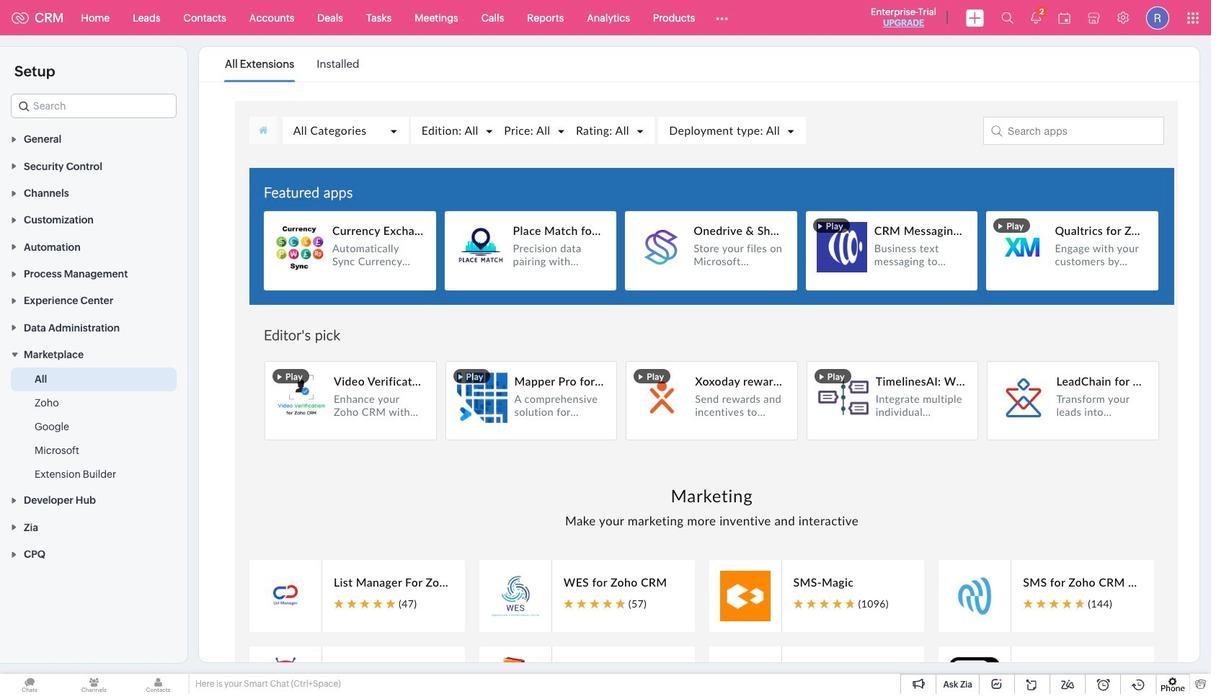 Task type: describe. For each thing, give the bounding box(es) containing it.
channels image
[[64, 674, 124, 694]]

logo image
[[12, 12, 29, 23]]

contacts image
[[129, 674, 188, 694]]

search element
[[993, 0, 1022, 35]]

create menu element
[[958, 0, 993, 35]]

profile element
[[1138, 0, 1178, 35]]



Task type: locate. For each thing, give the bounding box(es) containing it.
search image
[[1002, 12, 1014, 24]]

chats image
[[0, 674, 59, 694]]

profile image
[[1146, 6, 1170, 29]]

None field
[[11, 94, 177, 118]]

create menu image
[[966, 9, 984, 26]]

Search text field
[[12, 94, 176, 118]]

region
[[0, 368, 187, 487]]

signals element
[[1022, 0, 1050, 35]]

Other Modules field
[[707, 6, 738, 29]]

calendar image
[[1059, 12, 1071, 23]]



Task type: vqa. For each thing, say whether or not it's contained in the screenshot.
Channels image
yes



